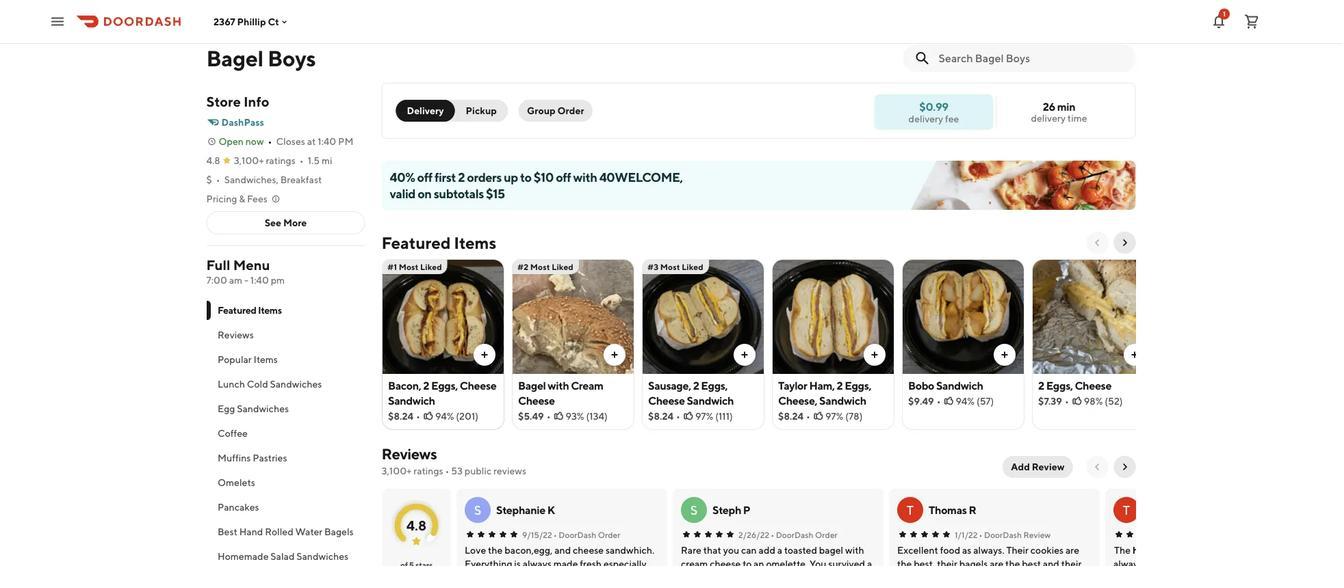 Task type: locate. For each thing, give the bounding box(es) containing it.
0 vertical spatial sandwiches
[[270, 379, 322, 390]]

t left the thomas
[[906, 503, 913, 518]]

see
[[265, 217, 281, 229]]

delivery
[[1031, 113, 1066, 124], [909, 113, 943, 124]]

most for bagel
[[530, 262, 550, 272]]

• right $
[[216, 174, 220, 185]]

2
[[458, 170, 465, 184], [423, 380, 429, 393], [693, 380, 699, 393], [836, 380, 842, 393], [1038, 380, 1044, 393]]

#1 most liked
[[387, 262, 442, 272]]

with right the $10
[[573, 170, 597, 184]]

sandwiches down cold
[[237, 403, 289, 415]]

3 doordash from the left
[[984, 530, 1022, 540]]

1 • doordash order from the left
[[553, 530, 620, 540]]

40% off first 2 orders up to $10 off with 40welcome, valid on subtotals $15
[[390, 170, 683, 201]]

1 horizontal spatial $8.24
[[648, 411, 673, 422]]

0 vertical spatial 4.8
[[206, 155, 220, 166]]

s left steph
[[690, 503, 697, 518]]

97% left (78)
[[825, 411, 843, 422]]

1 horizontal spatial add item to cart image
[[869, 350, 880, 361]]

4.8
[[206, 155, 220, 166], [406, 518, 426, 534]]

#3 most liked
[[647, 262, 703, 272]]

26 min delivery time
[[1031, 100, 1087, 124]]

1 horizontal spatial featured
[[382, 233, 451, 253]]

sandwich inside sausage, 2 eggs, cheese sandwich
[[686, 395, 733, 408]]

eggs, inside bacon, 2 eggs, cheese sandwich
[[431, 380, 458, 393]]

Delivery radio
[[396, 100, 455, 122]]

94% left (57)
[[956, 396, 974, 407]]

0 horizontal spatial featured items
[[217, 305, 281, 316]]

add item to cart image
[[479, 350, 490, 361], [869, 350, 880, 361], [1129, 350, 1140, 361]]

sandwiches down "water"
[[296, 551, 348, 563]]

featured items up #1 most liked
[[382, 233, 496, 253]]

2 liked from the left
[[551, 262, 573, 272]]

0 horizontal spatial off
[[417, 170, 432, 184]]

taylor ham, 2 eggs, cheese, sandwich
[[778, 380, 871, 408]]

$7.39
[[1038, 396, 1062, 407]]

sandwiches inside button
[[296, 551, 348, 563]]

1 vertical spatial reviews
[[382, 446, 437, 463]]

items up reviews button
[[258, 305, 281, 316]]

$0.99
[[919, 100, 948, 113]]

bagel for bagel boys
[[206, 45, 263, 71]]

1 horizontal spatial liked
[[551, 262, 573, 272]]

$8.24 down bacon,
[[388, 411, 413, 422]]

to
[[520, 170, 532, 184]]

1 doordash from the left
[[558, 530, 596, 540]]

next button of carousel image
[[1119, 238, 1130, 248]]

2 vertical spatial sandwiches
[[296, 551, 348, 563]]

• doordash order right 2/26/22
[[771, 530, 837, 540]]

3 most from the left
[[660, 262, 680, 272]]

most right #1 at the top left of the page
[[398, 262, 418, 272]]

0 horizontal spatial 94%
[[435, 411, 454, 422]]

(57)
[[976, 396, 994, 407]]

review down 'add review' 'button'
[[1023, 530, 1051, 540]]

0 vertical spatial items
[[454, 233, 496, 253]]

1 vertical spatial featured items
[[217, 305, 281, 316]]

98% (52)
[[1084, 396, 1123, 407]]

2 add item to cart image from the left
[[739, 350, 750, 361]]

delivery left fee
[[909, 113, 943, 124]]

(134)
[[586, 411, 607, 422]]

items
[[454, 233, 496, 253], [258, 305, 281, 316], [253, 354, 277, 365]]

1 horizontal spatial s
[[690, 503, 697, 518]]

1 horizontal spatial with
[[573, 170, 597, 184]]

sandwich up 97% (78)
[[819, 395, 866, 408]]

water
[[295, 527, 322, 538]]

group
[[527, 105, 556, 116]]

2 add item to cart image from the left
[[869, 350, 880, 361]]

review
[[1032, 462, 1065, 473], [1023, 530, 1051, 540]]

sandwich
[[936, 380, 983, 393], [388, 395, 435, 408], [686, 395, 733, 408], [819, 395, 866, 408]]

2 most from the left
[[530, 262, 550, 272]]

cream
[[571, 380, 603, 393]]

cheese up 98%
[[1075, 380, 1111, 393]]

with inside 40% off first 2 orders up to $10 off with 40welcome, valid on subtotals $15
[[573, 170, 597, 184]]

2367
[[214, 16, 235, 27]]

cheese for bagel with cream cheese
[[518, 395, 554, 408]]

cold
[[247, 379, 268, 390]]

3,100+ down reviews link
[[382, 466, 412, 477]]

1 liked from the left
[[420, 262, 442, 272]]

1 off from the left
[[417, 170, 432, 184]]

2 • doordash order from the left
[[771, 530, 837, 540]]

0 vertical spatial 94%
[[956, 396, 974, 407]]

doordash right 1/1/22
[[984, 530, 1022, 540]]

items down subtotals
[[454, 233, 496, 253]]

k
[[547, 504, 554, 517]]

0 vertical spatial 3,100+
[[234, 155, 264, 166]]

0 vertical spatial featured
[[382, 233, 451, 253]]

0 horizontal spatial add item to cart image
[[609, 350, 620, 361]]

0 vertical spatial with
[[573, 170, 597, 184]]

eggs, inside taylor ham, 2 eggs, cheese, sandwich
[[844, 380, 871, 393]]

1 horizontal spatial off
[[556, 170, 571, 184]]

cheese,
[[778, 395, 817, 408]]

taylor
[[778, 380, 807, 393]]

items inside button
[[253, 354, 277, 365]]

delivery inside $0.99 delivery fee
[[909, 113, 943, 124]]

1 horizontal spatial order
[[598, 530, 620, 540]]

min
[[1057, 100, 1075, 113]]

s down public
[[474, 503, 481, 518]]

Item Search search field
[[939, 51, 1125, 66]]

2 horizontal spatial most
[[660, 262, 680, 272]]

1 $8.24 from the left
[[388, 411, 413, 422]]

• down cheese,
[[806, 411, 810, 422]]

most for bacon,
[[398, 262, 418, 272]]

0 horizontal spatial most
[[398, 262, 418, 272]]

1 most from the left
[[398, 262, 418, 272]]

0 horizontal spatial 3,100+
[[234, 155, 264, 166]]

cheese up '$5.49'
[[518, 395, 554, 408]]

3,100+ ratings •
[[234, 155, 304, 166]]

2367 phillip ct button
[[214, 16, 290, 27]]

cheese up (201)
[[459, 380, 496, 393]]

1:40 inside full menu 7:00 am - 1:40 pm
[[250, 275, 269, 286]]

0 horizontal spatial s
[[474, 503, 481, 518]]

1 horizontal spatial 4.8
[[406, 518, 426, 534]]

3,100+ up the sandwiches,
[[234, 155, 264, 166]]

1 vertical spatial ratings
[[414, 466, 443, 477]]

0 horizontal spatial 97%
[[695, 411, 713, 422]]

cheese inside bacon, 2 eggs, cheese sandwich
[[459, 380, 496, 393]]

eggs, up 97% (111)
[[701, 380, 727, 393]]

bagel with cream cheese
[[518, 380, 603, 408]]

94% (57)
[[956, 396, 994, 407]]

2 horizontal spatial add item to cart image
[[1129, 350, 1140, 361]]

1 horizontal spatial bagel
[[518, 380, 546, 393]]

0 vertical spatial review
[[1032, 462, 1065, 473]]

off up 'on'
[[417, 170, 432, 184]]

best hand rolled water bagels button
[[206, 520, 365, 545]]

order inside group order "button"
[[558, 105, 584, 116]]

$8.24 down cheese,
[[778, 411, 803, 422]]

sandwich up 94% (57)
[[936, 380, 983, 393]]

0 horizontal spatial with
[[547, 380, 569, 393]]

0 vertical spatial featured items
[[382, 233, 496, 253]]

2 vertical spatial items
[[253, 354, 277, 365]]

0 horizontal spatial 1:40
[[250, 275, 269, 286]]

1 97% from the left
[[695, 411, 713, 422]]

t down 'next' 'image'
[[1123, 503, 1130, 518]]

1 horizontal spatial t
[[1123, 503, 1130, 518]]

popular
[[217, 354, 251, 365]]

add item to cart image for bagel with cream cheese
[[609, 350, 620, 361]]

sandwich up 97% (111)
[[686, 395, 733, 408]]

40welcome,
[[599, 170, 683, 184]]

order
[[558, 105, 584, 116], [598, 530, 620, 540], [815, 530, 837, 540]]

items up the lunch cold sandwiches
[[253, 354, 277, 365]]

1 horizontal spatial 3,100+
[[382, 466, 412, 477]]

3 liked from the left
[[681, 262, 703, 272]]

1 horizontal spatial delivery
[[1031, 113, 1066, 124]]

0 horizontal spatial t
[[906, 503, 913, 518]]

$15
[[486, 186, 505, 201]]

most
[[398, 262, 418, 272], [530, 262, 550, 272], [660, 262, 680, 272]]

cheese inside sausage, 2 eggs, cheese sandwich
[[648, 395, 685, 408]]

3 eggs, from the left
[[844, 380, 871, 393]]

• inside reviews 3,100+ ratings • 53 public reviews
[[445, 466, 449, 477]]

liked
[[420, 262, 442, 272], [551, 262, 573, 272], [681, 262, 703, 272]]

cheese inside bagel with cream cheese
[[518, 395, 554, 408]]

#3
[[647, 262, 658, 272]]

$8.24 for taylor ham, 2 eggs, cheese, sandwich
[[778, 411, 803, 422]]

1 horizontal spatial reviews
[[382, 446, 437, 463]]

0 horizontal spatial reviews
[[217, 330, 253, 341]]

bacon, 2 eggs, cheese sandwich
[[388, 380, 496, 408]]

94% left (201)
[[435, 411, 454, 422]]

1 vertical spatial 94%
[[435, 411, 454, 422]]

reviews up popular
[[217, 330, 253, 341]]

2 s from the left
[[690, 503, 697, 518]]

94% for sandwich
[[956, 396, 974, 407]]

2 right first
[[458, 170, 465, 184]]

1 vertical spatial bagel
[[518, 380, 546, 393]]

doordash right the 9/15/22 at bottom left
[[558, 530, 596, 540]]

1 horizontal spatial doordash
[[776, 530, 813, 540]]

•
[[268, 136, 272, 147], [300, 155, 304, 166], [216, 174, 220, 185], [936, 396, 940, 407], [1065, 396, 1069, 407], [416, 411, 420, 422], [546, 411, 550, 422], [676, 411, 680, 422], [806, 411, 810, 422], [445, 466, 449, 477], [553, 530, 557, 540], [771, 530, 774, 540], [979, 530, 982, 540]]

liked right #3
[[681, 262, 703, 272]]

delivery left time
[[1031, 113, 1066, 124]]

rolled
[[265, 527, 293, 538]]

1 vertical spatial featured
[[217, 305, 256, 316]]

1 t from the left
[[906, 503, 913, 518]]

add
[[1011, 462, 1030, 473]]

1 s from the left
[[474, 503, 481, 518]]

lunch cold sandwiches button
[[206, 372, 365, 397]]

bagel down 2367
[[206, 45, 263, 71]]

featured
[[382, 233, 451, 253], [217, 305, 256, 316]]

sandwiches for salad
[[296, 551, 348, 563]]

sandwich down bacon,
[[388, 395, 435, 408]]

liked right #2
[[551, 262, 573, 272]]

eggs, inside sausage, 2 eggs, cheese sandwich
[[701, 380, 727, 393]]

• doordash review
[[979, 530, 1051, 540]]

eggs, up (78)
[[844, 380, 871, 393]]

0 horizontal spatial doordash
[[558, 530, 596, 540]]

now
[[246, 136, 264, 147]]

huevos rancheros platter button
[[1132, 544, 1236, 558]]

most right #3
[[660, 262, 680, 272]]

• closes at 1:40 pm
[[268, 136, 354, 147]]

• right $7.39
[[1065, 396, 1069, 407]]

2 eggs, cheese
[[1038, 380, 1111, 393]]

1 vertical spatial sandwiches
[[237, 403, 289, 415]]

2 off from the left
[[556, 170, 571, 184]]

cheese
[[459, 380, 496, 393], [1075, 380, 1111, 393], [518, 395, 554, 408], [648, 395, 685, 408]]

see more
[[265, 217, 307, 229]]

muffins pastries button
[[206, 446, 365, 471]]

1:40
[[318, 136, 336, 147], [250, 275, 269, 286]]

2 horizontal spatial liked
[[681, 262, 703, 272]]

1 add item to cart image from the left
[[479, 350, 490, 361]]

sandwiches for cold
[[270, 379, 322, 390]]

delivery inside 26 min delivery time
[[1031, 113, 1066, 124]]

2 eggs, cheese image
[[1032, 259, 1154, 374]]

3 add item to cart image from the left
[[1129, 350, 1140, 361]]

2 97% from the left
[[825, 411, 843, 422]]

delivery
[[407, 105, 444, 116]]

1 vertical spatial 3,100+
[[382, 466, 412, 477]]

2 right bacon,
[[423, 380, 429, 393]]

2 t from the left
[[1123, 503, 1130, 518]]

reviews 3,100+ ratings • 53 public reviews
[[382, 446, 526, 477]]

1 horizontal spatial most
[[530, 262, 550, 272]]

• doordash order down the k
[[553, 530, 620, 540]]

2 right ham,
[[836, 380, 842, 393]]

1:40 right -
[[250, 275, 269, 286]]

97% for cheese,
[[825, 411, 843, 422]]

1.5 mi
[[308, 155, 332, 166]]

• doordash order for steph p
[[771, 530, 837, 540]]

3 $8.24 from the left
[[778, 411, 803, 422]]

1 horizontal spatial 1:40
[[318, 136, 336, 147]]

add item to cart image
[[609, 350, 620, 361], [739, 350, 750, 361], [999, 350, 1010, 361]]

muffins
[[217, 453, 250, 464]]

featured items down -
[[217, 305, 281, 316]]

2 right the sausage, in the bottom of the page
[[693, 380, 699, 393]]

eggs, up $7.39
[[1046, 380, 1073, 393]]

1 horizontal spatial add item to cart image
[[739, 350, 750, 361]]

pricing & fees
[[206, 193, 267, 205]]

1 horizontal spatial ratings
[[414, 466, 443, 477]]

ratings down reviews link
[[414, 466, 443, 477]]

0 horizontal spatial order
[[558, 105, 584, 116]]

$8.24 down the sausage, in the bottom of the page
[[648, 411, 673, 422]]

liked down featured items heading
[[420, 262, 442, 272]]

1 horizontal spatial 97%
[[825, 411, 843, 422]]

reviews inside reviews 3,100+ ratings • 53 public reviews
[[382, 446, 437, 463]]

reviews down 94% (201)
[[382, 446, 437, 463]]

doordash for thomas r
[[984, 530, 1022, 540]]

up
[[504, 170, 518, 184]]

1 horizontal spatial featured items
[[382, 233, 496, 253]]

1 vertical spatial 1:40
[[250, 275, 269, 286]]

off
[[417, 170, 432, 184], [556, 170, 571, 184]]

2 horizontal spatial $8.24
[[778, 411, 803, 422]]

2 $8.24 from the left
[[648, 411, 673, 422]]

featured down am
[[217, 305, 256, 316]]

2 horizontal spatial doordash
[[984, 530, 1022, 540]]

add item to cart image for sausage, 2 eggs, cheese sandwich
[[739, 350, 750, 361]]

0 horizontal spatial bagel
[[206, 45, 263, 71]]

full menu 7:00 am - 1:40 pm
[[206, 257, 285, 286]]

97% for sandwich
[[695, 411, 713, 422]]

1 add item to cart image from the left
[[609, 350, 620, 361]]

review right add
[[1032, 462, 1065, 473]]

eggs, up 94% (201)
[[431, 380, 458, 393]]

Pickup radio
[[447, 100, 508, 122]]

• left the 53
[[445, 466, 449, 477]]

0 horizontal spatial liked
[[420, 262, 442, 272]]

group order
[[527, 105, 584, 116]]

97% left (111)
[[695, 411, 713, 422]]

reviews inside button
[[217, 330, 253, 341]]

with left cream
[[547, 380, 569, 393]]

0 horizontal spatial featured
[[217, 305, 256, 316]]

2 horizontal spatial order
[[815, 530, 837, 540]]

0 horizontal spatial ratings
[[266, 155, 296, 166]]

p
[[743, 504, 750, 517]]

1 horizontal spatial • doordash order
[[771, 530, 837, 540]]

bagel inside bagel with cream cheese
[[518, 380, 546, 393]]

2 eggs, from the left
[[701, 380, 727, 393]]

0 horizontal spatial • doordash order
[[553, 530, 620, 540]]

$8.24
[[388, 411, 413, 422], [648, 411, 673, 422], [778, 411, 803, 422]]

0 horizontal spatial add item to cart image
[[479, 350, 490, 361]]

off right the $10
[[556, 170, 571, 184]]

0 horizontal spatial delivery
[[909, 113, 943, 124]]

bagel with cream cheese image
[[512, 259, 633, 374]]

$ • sandwiches, breakfast
[[206, 174, 322, 185]]

0 vertical spatial reviews
[[217, 330, 253, 341]]

muffins pastries
[[217, 453, 287, 464]]

sandwich inside taylor ham, 2 eggs, cheese, sandwich
[[819, 395, 866, 408]]

26
[[1043, 100, 1055, 113]]

• down sausage, 2 eggs, cheese sandwich at the bottom of the page
[[676, 411, 680, 422]]

ratings down closes
[[266, 155, 296, 166]]

doordash right 2/26/22
[[776, 530, 813, 540]]

bobo sandwich image
[[902, 259, 1024, 374]]

2 horizontal spatial add item to cart image
[[999, 350, 1010, 361]]

2 up $7.39
[[1038, 380, 1044, 393]]

1:40 right at
[[318, 136, 336, 147]]

stephanie k
[[496, 504, 554, 517]]

1 vertical spatial with
[[547, 380, 569, 393]]

3,100+
[[234, 155, 264, 166], [382, 466, 412, 477]]

next image
[[1119, 462, 1130, 473]]

0 vertical spatial bagel
[[206, 45, 263, 71]]

1 eggs, from the left
[[431, 380, 458, 393]]

bagel up '$5.49'
[[518, 380, 546, 393]]

0 horizontal spatial $8.24
[[388, 411, 413, 422]]

sandwiches down popular items button
[[270, 379, 322, 390]]

cheese down the sausage, in the bottom of the page
[[648, 395, 685, 408]]

most right #2
[[530, 262, 550, 272]]

bagels
[[324, 527, 353, 538]]

1 vertical spatial items
[[258, 305, 281, 316]]

featured up #1 most liked
[[382, 233, 451, 253]]

1 vertical spatial 4.8
[[406, 518, 426, 534]]

$10
[[534, 170, 554, 184]]

2 doordash from the left
[[776, 530, 813, 540]]

1 horizontal spatial 94%
[[956, 396, 974, 407]]

featured items heading
[[382, 232, 496, 254]]

t
[[906, 503, 913, 518], [1123, 503, 1130, 518]]



Task type: vqa. For each thing, say whether or not it's contained in the screenshot.


Task type: describe. For each thing, give the bounding box(es) containing it.
review inside 'button'
[[1032, 462, 1065, 473]]

sandwich inside bacon, 2 eggs, cheese sandwich
[[388, 395, 435, 408]]

7:00
[[206, 275, 227, 286]]

most for sausage,
[[660, 262, 680, 272]]

order for steph p
[[815, 530, 837, 540]]

• down bacon, 2 eggs, cheese sandwich
[[416, 411, 420, 422]]

mi
[[322, 155, 332, 166]]

2 inside taylor ham, 2 eggs, cheese, sandwich
[[836, 380, 842, 393]]

orders
[[467, 170, 502, 184]]

• right 2/26/22
[[771, 530, 774, 540]]

egg sandwiches button
[[206, 397, 365, 422]]

liked for bagel
[[551, 262, 573, 272]]

phillip
[[237, 16, 266, 27]]

cheese for bacon, 2 eggs, cheese sandwich
[[459, 380, 496, 393]]

• right 1/1/22
[[979, 530, 982, 540]]

am
[[229, 275, 242, 286]]

• right the 9/15/22 at bottom left
[[553, 530, 557, 540]]

(201)
[[456, 411, 478, 422]]

add item to cart image for taylor
[[869, 350, 880, 361]]

2 inside sausage, 2 eggs, cheese sandwich
[[693, 380, 699, 393]]

featured inside featured items heading
[[382, 233, 451, 253]]

0 horizontal spatial 4.8
[[206, 155, 220, 166]]

pancakes button
[[206, 496, 365, 520]]

bagel for bagel with cream cheese
[[518, 380, 546, 393]]

huevos
[[1132, 545, 1163, 556]]

• right '$5.49'
[[546, 411, 550, 422]]

(111)
[[715, 411, 733, 422]]

3 add item to cart image from the left
[[999, 350, 1010, 361]]

cheese for sausage, 2 eggs, cheese sandwich
[[648, 395, 685, 408]]

1
[[1223, 10, 1226, 18]]

add item to cart image for 2
[[1129, 350, 1140, 361]]

best
[[217, 527, 237, 538]]

popular items
[[217, 354, 277, 365]]

notification bell image
[[1211, 13, 1227, 30]]

open menu image
[[49, 13, 66, 30]]

open now
[[219, 136, 264, 147]]

previous button of carousel image
[[1092, 238, 1103, 248]]

1.5
[[308, 155, 320, 166]]

rancheros
[[1164, 545, 1206, 556]]

salad
[[270, 551, 294, 563]]

sausage, 2 eggs, cheese sandwich image
[[642, 259, 763, 374]]

liked for bacon,
[[420, 262, 442, 272]]

with inside bagel with cream cheese
[[547, 380, 569, 393]]

pastries
[[252, 453, 287, 464]]

94% (201)
[[435, 411, 478, 422]]

omelets button
[[206, 471, 365, 496]]

s for stephanie k
[[474, 503, 481, 518]]

pricing & fees button
[[206, 192, 281, 206]]

$5.49
[[518, 411, 544, 422]]

(52)
[[1105, 396, 1123, 407]]

doordash for stephanie k
[[558, 530, 596, 540]]

#2
[[517, 262, 528, 272]]

97% (78)
[[825, 411, 862, 422]]

omelets
[[217, 477, 255, 489]]

first
[[435, 170, 456, 184]]

sandwiches,
[[224, 174, 278, 185]]

pickup
[[466, 105, 497, 116]]

#2 most liked
[[517, 262, 573, 272]]

lunch cold sandwiches
[[217, 379, 322, 390]]

store info
[[206, 94, 269, 110]]

4 eggs, from the left
[[1046, 380, 1073, 393]]

pm
[[338, 136, 354, 147]]

more
[[283, 217, 307, 229]]

reviews for reviews
[[217, 330, 253, 341]]

stephanie
[[496, 504, 545, 517]]

breakfast
[[280, 174, 322, 185]]

best hand rolled water bagels
[[217, 527, 353, 538]]

lunch
[[217, 379, 245, 390]]

1 vertical spatial review
[[1023, 530, 1051, 540]]

order methods option group
[[396, 100, 508, 122]]

• down the bobo sandwich
[[936, 396, 940, 407]]

ham,
[[809, 380, 835, 393]]

$8.24 for sausage, 2 eggs, cheese sandwich
[[648, 411, 673, 422]]

#1
[[387, 262, 397, 272]]

bobo
[[908, 380, 934, 393]]

popular items button
[[206, 348, 365, 372]]

pricing
[[206, 193, 237, 205]]

coffee
[[217, 428, 247, 439]]

$8.24 for bacon, 2 eggs, cheese sandwich
[[388, 411, 413, 422]]

0 items, open order cart image
[[1244, 13, 1260, 30]]

items inside heading
[[454, 233, 496, 253]]

coffee button
[[206, 422, 365, 446]]

2 inside 40% off first 2 orders up to $10 off with 40welcome, valid on subtotals $15
[[458, 170, 465, 184]]

store
[[206, 94, 241, 110]]

94% for 2
[[435, 411, 454, 422]]

doordash for steph p
[[776, 530, 813, 540]]

0 vertical spatial 1:40
[[318, 136, 336, 147]]

bagel boys
[[206, 45, 316, 71]]

add review button
[[1003, 457, 1073, 478]]

time
[[1068, 113, 1087, 124]]

liked for sausage,
[[681, 262, 703, 272]]

2/26/22
[[738, 530, 769, 540]]

dashpass
[[221, 117, 264, 128]]

boys
[[268, 45, 316, 71]]

full
[[206, 257, 230, 273]]

hand
[[239, 527, 263, 538]]

egg sandwiches
[[217, 403, 289, 415]]

public
[[465, 466, 492, 477]]

see more button
[[207, 212, 364, 234]]

previous image
[[1092, 462, 1103, 473]]

fees
[[247, 193, 267, 205]]

r
[[968, 504, 976, 517]]

&
[[239, 193, 245, 205]]

taylor ham, 2 eggs, cheese, sandwich image
[[772, 259, 894, 374]]

sausage,
[[648, 380, 691, 393]]

3,100+ inside reviews 3,100+ ratings • 53 public reviews
[[382, 466, 412, 477]]

reviews for reviews 3,100+ ratings • 53 public reviews
[[382, 446, 437, 463]]

2 inside bacon, 2 eggs, cheese sandwich
[[423, 380, 429, 393]]

97% (111)
[[695, 411, 733, 422]]

homemade
[[217, 551, 268, 563]]

0 vertical spatial ratings
[[266, 155, 296, 166]]

reviews link
[[382, 446, 437, 463]]

• left 1.5
[[300, 155, 304, 166]]

order for stephanie k
[[598, 530, 620, 540]]

on
[[418, 186, 432, 201]]

• doordash order for stephanie k
[[553, 530, 620, 540]]

subtotals
[[434, 186, 484, 201]]

menu
[[233, 257, 270, 273]]

93% (134)
[[565, 411, 607, 422]]

2367 phillip ct
[[214, 16, 279, 27]]

ratings inside reviews 3,100+ ratings • 53 public reviews
[[414, 466, 443, 477]]

add review
[[1011, 462, 1065, 473]]

sausage, 2 eggs, cheese sandwich
[[648, 380, 733, 408]]

valid
[[390, 186, 415, 201]]

info
[[244, 94, 269, 110]]

pancakes
[[217, 502, 259, 513]]

egg
[[217, 403, 235, 415]]

steph p
[[712, 504, 750, 517]]

bacon, 2 eggs, cheese sandwich image
[[382, 259, 503, 374]]

s for steph p
[[690, 503, 697, 518]]

• right now
[[268, 136, 272, 147]]



